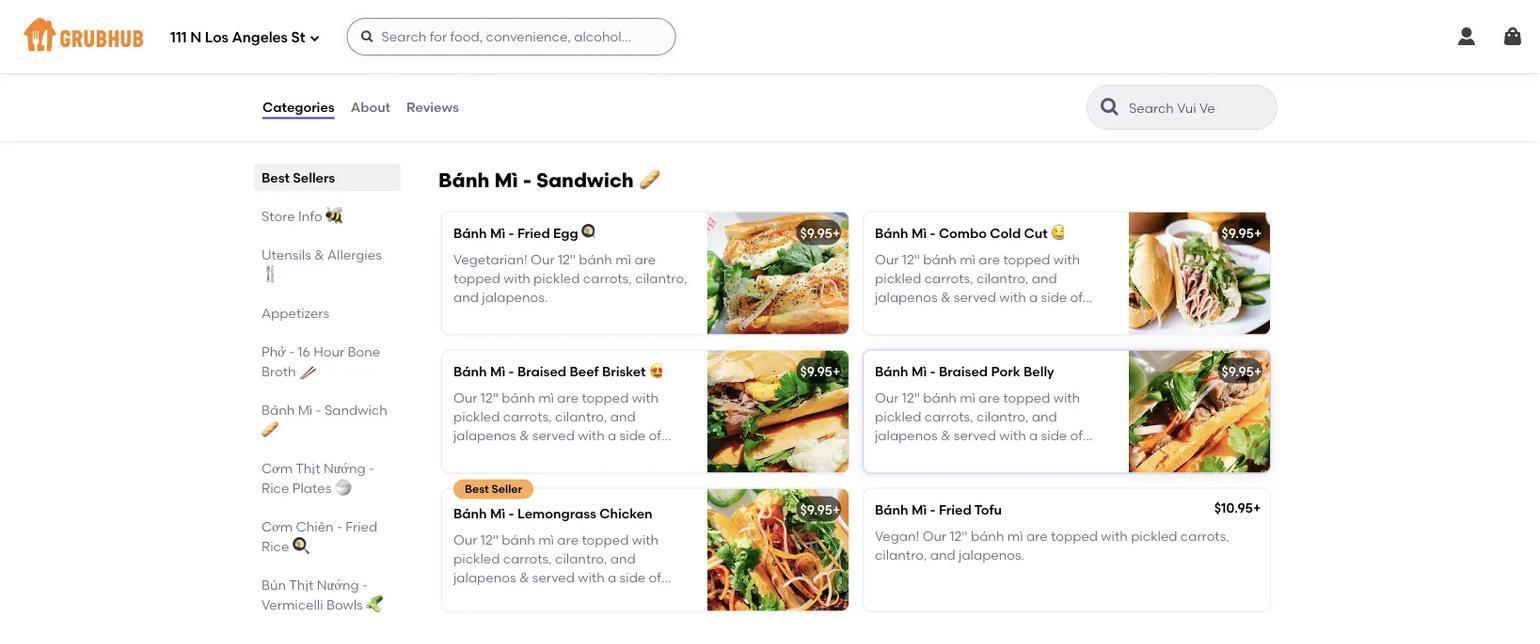 Task type: describe. For each thing, give the bounding box(es) containing it.
0 vertical spatial sandwich
[[536, 168, 634, 192]]

bánh mì - lemongrass chicken
[[454, 505, 653, 521]]

belly
[[1024, 363, 1054, 379]]

- inside phở - 16 hour bone broth 🥢
[[289, 343, 295, 359]]

best sellers
[[262, 169, 335, 185]]

seller
[[492, 482, 522, 496]]

phở - 16 hour bone broth 🥢 tab
[[262, 342, 393, 381]]

fried for egg
[[517, 225, 550, 241]]

mì up vegan!
[[912, 501, 927, 517]]

1 horizontal spatial svg image
[[360, 29, 375, 44]]

served for pork
[[954, 428, 996, 444]]

12" for bánh mì - lemongrass chicken
[[481, 532, 499, 548]]

bánh mì - sandwich 🥖 tab
[[262, 400, 393, 439]]

111
[[170, 29, 187, 46]]

pickled for bánh mì - lemongrass chicken
[[454, 551, 500, 567]]

beef
[[570, 363, 599, 379]]

phở - 16 hour bone broth 🥢
[[262, 343, 380, 379]]

are inside vegan! our 12" bánh mì are topped with pickled carrots, cilantro, and jalapenos.
[[1027, 528, 1048, 544]]

our for bánh mì - braised beef brisket 😍
[[454, 390, 478, 406]]

bánh mì - combo cold cut 🤤
[[875, 225, 1064, 241]]

bánh for bánh mì - braised pork belly
[[923, 390, 957, 406]]

of for cut
[[1070, 290, 1083, 306]]

pickled for bánh mì - combo cold cut 🤤
[[875, 270, 922, 286]]

🤤
[[1051, 225, 1064, 241]]

$10.95 +
[[1214, 499, 1261, 515]]

our for bánh mì - braised pork belly
[[875, 390, 899, 406]]

carrots, for bánh mì - braised pork belly
[[925, 409, 974, 425]]

nướng for bowls
[[317, 577, 359, 593]]

los
[[205, 29, 229, 46]]

categories button
[[262, 73, 336, 141]]

mì for bánh mì - combo cold cut 🤤
[[960, 251, 976, 267]]

$9.95 for bánh mì - combo cold cut 🤤
[[1222, 225, 1254, 241]]

🥢
[[299, 363, 312, 379]]

bánh mì - fried tofu
[[875, 501, 1002, 517]]

store info 🐝
[[262, 208, 339, 224]]

& for bánh mì - combo cold cut 🤤
[[941, 290, 951, 306]]

pickled inside vegan! our 12" bánh mì are topped with pickled carrots, cilantro, and jalapenos.
[[1131, 528, 1178, 544]]

jalapenos for bánh mì - lemongrass chicken
[[454, 570, 516, 586]]

16
[[298, 343, 310, 359]]

+ for bánh mì - fried egg 🍳
[[833, 225, 841, 241]]

and down belly
[[1032, 409, 1057, 425]]

breast
[[538, 22, 580, 38]]

cilantro, inside vegan! our 12" bánh mì are topped with pickled carrots, cilantro, and jalapenos.
[[875, 547, 927, 563]]

2 svg image from the left
[[1502, 25, 1524, 48]]

store
[[262, 208, 295, 224]]

reviews
[[407, 99, 459, 115]]

bánh mì - braised pork belly
[[875, 363, 1054, 379]]

12" for bánh mì - braised pork belly
[[902, 390, 920, 406]]

mì left beef
[[490, 363, 506, 379]]

+ for bánh mì - combo cold cut 🤤
[[1254, 225, 1262, 241]]

mì left the combo
[[912, 225, 927, 241]]

cơm for cơm chiên - fried rice 🍳
[[262, 518, 293, 534]]

& for bánh mì - lemongrass chicken
[[519, 570, 529, 586]]

topped for bánh mì - braised pork belly
[[1003, 390, 1050, 406]]

phở for phở chicken breast
[[454, 22, 479, 38]]

mì down best seller
[[490, 505, 506, 521]]

our 12" bánh mì are topped with pickled carrots, cilantro, and jalapenos & served with a side of pho dip. for chicken
[[454, 532, 662, 605]]

sellers
[[293, 169, 335, 185]]

about
[[351, 99, 391, 115]]

brisket
[[602, 363, 646, 379]]

cơm thịt nướng - rice plates 🍚 tab
[[262, 458, 393, 498]]

fried for tofu
[[939, 501, 972, 517]]

vegetarian!
[[454, 251, 528, 267]]

vermicelli
[[262, 597, 323, 613]]

tofu
[[975, 501, 1002, 517]]

allergies
[[327, 247, 382, 263]]

our 12" bánh mì are topped with pickled carrots, cilantro, and jalapenos & served with a side of pho dip. for beef
[[454, 390, 662, 463]]

side for belly
[[1041, 428, 1067, 444]]

pho for bánh mì - lemongrass chicken
[[454, 589, 478, 605]]

jalapenos for bánh mì - braised pork belly
[[875, 428, 938, 444]]

and inside vegetarian! our 12" bánh mì are topped with pickled carrots, cilantro, and jalapenos.
[[454, 290, 479, 306]]

are for bánh mì - lemongrass chicken
[[557, 532, 579, 548]]

served
[[484, 49, 528, 65]]

and down the brisket
[[610, 409, 636, 425]]

jalapenos for bánh mì - combo cold cut 🤤
[[875, 290, 938, 306]]

topped inside vegetarian! our 12" bánh mì are topped with pickled carrots, cilantro, and jalapenos.
[[454, 270, 501, 286]]

cold
[[990, 225, 1021, 241]]

1 horizontal spatial chicken
[[600, 505, 653, 521]]

info
[[298, 208, 322, 224]]

12" inside vegetarian! our 12" bánh mì are topped with pickled carrots, cilantro, and jalapenos.
[[558, 251, 576, 267]]

cut
[[1024, 225, 1048, 241]]

bánh mì - braised beef brisket 😍
[[454, 363, 662, 379]]

🥖 inside tab
[[262, 422, 275, 438]]

our for bánh mì - combo cold cut 🤤
[[875, 251, 899, 267]]

1 svg image from the left
[[1456, 25, 1478, 48]]

$9.95 + for bánh mì - braised pork belly
[[1222, 363, 1262, 379]]

$10.95
[[1214, 499, 1253, 515]]

with inside vegan! our 12" bánh mì are topped with pickled carrots, cilantro, and jalapenos.
[[1101, 528, 1128, 544]]

our 12" bánh mì are topped with pickled carrots, cilantro, and jalapenos & served with a side of pho dip. for cold
[[875, 251, 1083, 325]]

0 horizontal spatial svg image
[[309, 32, 320, 44]]

side for cut
[[1041, 290, 1067, 306]]

$9.95 for bánh mì - fried egg 🍳
[[800, 225, 833, 241]]

angeles
[[232, 29, 288, 46]]

pho for bánh mì - braised beef brisket 😍
[[454, 447, 478, 463]]

$9.95 + for bánh mì - braised beef brisket 😍
[[800, 363, 841, 379]]

& for bánh mì - braised beef brisket 😍
[[519, 428, 529, 444]]

mì for bánh mì - lemongrass chicken
[[538, 532, 554, 548]]

utensils & allergies 🍴
[[262, 247, 382, 282]]

bún thịt nướng - vermicelli bowls 🥒 tab
[[262, 575, 393, 614]]

utensils & allergies 🍴 tab
[[262, 245, 393, 284]]

- up vegetarian!
[[509, 225, 514, 241]]

served for cold
[[954, 290, 996, 306]]

mì for bánh mì - braised pork belly
[[960, 390, 976, 406]]

carrots, for bánh mì - braised beef brisket 😍
[[503, 409, 552, 425]]

cơm chiên - fried rice 🍳 tab
[[262, 517, 393, 556]]

braised for beef
[[517, 363, 567, 379]]

carrots, for bánh mì - combo cold cut 🤤
[[925, 270, 974, 286]]

bánh mì - fried egg 🍳
[[454, 225, 595, 241]]

a for cut
[[1029, 290, 1038, 306]]

thịt for cơm
[[296, 460, 320, 476]]

111 n los angeles st
[[170, 29, 305, 46]]

- left beef
[[509, 363, 514, 379]]

basil,
[[651, 49, 685, 65]]

sprouts,
[[598, 49, 648, 65]]

😍
[[649, 363, 662, 379]]

bánh inside vegan! our 12" bánh mì are topped with pickled carrots, cilantro, and jalapenos.
[[971, 528, 1004, 544]]

a for brisket
[[608, 428, 617, 444]]

our 12" bánh mì are topped with pickled carrots, cilantro, and jalapenos & served with a side of pho dip. for pork
[[875, 390, 1083, 463]]

our inside vegan! our 12" bánh mì are topped with pickled carrots, cilantro, and jalapenos.
[[923, 528, 947, 544]]

bánh for bánh mì - braised beef brisket 😍
[[502, 390, 535, 406]]

bún
[[262, 577, 286, 593]]

dip. for bánh mì - lemongrass chicken
[[482, 589, 505, 605]]

- inside bún thịt nướng - vermicelli bowls 🥒
[[362, 577, 368, 593]]

and inside (gf) served with bean sprouts, basil, limes and jalapenos.
[[490, 68, 515, 84]]

topped for bánh mì - braised beef brisket 😍
[[582, 390, 629, 406]]

jalapenos. for bánh mì - fried egg 🍳
[[482, 290, 548, 306]]

phở chicken breast image
[[708, 6, 849, 128]]

🍚
[[335, 480, 348, 496]]

appetizers tab
[[262, 303, 393, 323]]



Task type: vqa. For each thing, say whether or not it's contained in the screenshot.
Cheddar inside the Pulled pork, avocado, black beans, sweet plantains, tomato and cheddar cheese, dressing with avocado sauce and garlic sauce.
no



Task type: locate. For each thing, give the bounding box(es) containing it.
served for chicken
[[532, 570, 575, 586]]

phở
[[454, 22, 479, 38], [262, 343, 286, 359]]

thịt inside bún thịt nướng - vermicelli bowls 🥒
[[289, 577, 314, 593]]

cilantro, for bánh mì - braised pork belly
[[977, 409, 1029, 425]]

of for belly
[[1070, 428, 1083, 444]]

🍳 inside the cơm chiên - fried rice 🍳
[[292, 538, 306, 554]]

cilantro, down pork
[[977, 409, 1029, 425]]

0 horizontal spatial chicken
[[482, 22, 535, 38]]

1 vertical spatial thịt
[[289, 577, 314, 593]]

our 12" bánh mì are topped with pickled carrots, cilantro, and jalapenos & served with a side of pho dip.
[[875, 251, 1083, 325], [454, 390, 662, 463], [875, 390, 1083, 463], [454, 532, 662, 605]]

12" for bánh mì - combo cold cut 🤤
[[902, 251, 920, 267]]

bánh down the bánh mì - fried egg 🍳
[[579, 251, 612, 267]]

sandwich up egg on the left
[[536, 168, 634, 192]]

& right utensils
[[314, 247, 324, 263]]

thịt up the vermicelli
[[289, 577, 314, 593]]

chiên
[[296, 518, 334, 534]]

0 horizontal spatial braised
[[517, 363, 567, 379]]

braised left beef
[[517, 363, 567, 379]]

1 horizontal spatial bánh mì - sandwich 🥖
[[438, 168, 658, 192]]

pho
[[875, 309, 900, 325], [454, 447, 478, 463], [875, 447, 900, 463], [454, 589, 478, 605]]

fried left 'tofu'
[[939, 501, 972, 517]]

thịt up the plates
[[296, 460, 320, 476]]

1 vertical spatial rice
[[262, 538, 289, 554]]

cilantro, down beef
[[555, 409, 607, 425]]

rice up bún
[[262, 538, 289, 554]]

are for bánh mì - combo cold cut 🤤
[[979, 251, 1000, 267]]

1 vertical spatial cơm
[[262, 518, 293, 534]]

jalapenos for bánh mì - braised beef brisket 😍
[[454, 428, 516, 444]]

store info 🐝 tab
[[262, 206, 393, 226]]

a down belly
[[1029, 428, 1038, 444]]

jalapenos. inside vegan! our 12" bánh mì are topped with pickled carrots, cilantro, and jalapenos.
[[959, 547, 1025, 563]]

a down the brisket
[[608, 428, 617, 444]]

braised left pork
[[939, 363, 988, 379]]

vegan! our 12" bánh mì are topped with pickled carrots, cilantro, and jalapenos.
[[875, 528, 1230, 563]]

bánh mì - lemongrass chicken image
[[708, 489, 849, 611]]

braised for pork
[[939, 363, 988, 379]]

reviews button
[[406, 73, 460, 141]]

+ for bánh mì - braised beef brisket 😍
[[833, 363, 841, 379]]

1 horizontal spatial 🥖
[[639, 168, 658, 192]]

$9.95 + for bánh mì - fried egg 🍳
[[800, 225, 841, 241]]

jalapenos. down 'tofu'
[[959, 547, 1025, 563]]

nướng for plates
[[324, 460, 366, 476]]

+ for bánh mì - braised pork belly
[[1254, 363, 1262, 379]]

0 horizontal spatial 🍳
[[292, 538, 306, 554]]

thịt
[[296, 460, 320, 476], [289, 577, 314, 593]]

pickled for bánh mì - braised beef brisket 😍
[[454, 409, 500, 425]]

pickled inside vegetarian! our 12" bánh mì are topped with pickled carrots, cilantro, and jalapenos.
[[534, 270, 580, 286]]

jalapenos down best seller
[[454, 570, 516, 586]]

nướng inside cơm thịt nướng - rice plates 🍚
[[324, 460, 366, 476]]

n
[[190, 29, 202, 46]]

& down bánh mì - lemongrass chicken
[[519, 570, 529, 586]]

0 horizontal spatial bánh mì - sandwich 🥖
[[262, 402, 387, 438]]

& down bánh mì - braised pork belly
[[941, 428, 951, 444]]

carrots, up the brisket
[[583, 270, 632, 286]]

1 vertical spatial best
[[465, 482, 489, 496]]

carrots, down bánh mì - lemongrass chicken
[[503, 551, 552, 567]]

topped
[[1003, 251, 1050, 267], [454, 270, 501, 286], [582, 390, 629, 406], [1003, 390, 1050, 406], [1051, 528, 1098, 544], [582, 532, 629, 548]]

carrots, inside vegan! our 12" bánh mì are topped with pickled carrots, cilantro, and jalapenos.
[[1181, 528, 1230, 544]]

- inside bánh mì - sandwich 🥖 tab
[[316, 402, 321, 418]]

mì for bánh mì - braised beef brisket 😍
[[538, 390, 554, 406]]

cilantro, for bánh mì - combo cold cut 🤤
[[977, 270, 1029, 286]]

mì
[[616, 251, 631, 267], [960, 251, 976, 267], [538, 390, 554, 406], [960, 390, 976, 406], [1008, 528, 1023, 544], [538, 532, 554, 548]]

bánh for bánh mì - combo cold cut 🤤
[[923, 251, 957, 267]]

vegetarian! our 12" bánh mì are topped with pickled carrots, cilantro, and jalapenos.
[[454, 251, 687, 306]]

0 horizontal spatial fried
[[346, 518, 378, 534]]

plates
[[292, 480, 331, 496]]

cilantro, down the cold
[[977, 270, 1029, 286]]

jalapenos
[[875, 290, 938, 306], [454, 428, 516, 444], [875, 428, 938, 444], [454, 570, 516, 586]]

jalapenos up best seller
[[454, 428, 516, 444]]

0 horizontal spatial sandwich
[[325, 402, 387, 418]]

best
[[262, 169, 290, 185], [465, 482, 489, 496]]

1 vertical spatial 🍳
[[292, 538, 306, 554]]

- down seller
[[509, 505, 514, 521]]

1 rice from the top
[[262, 480, 289, 496]]

1 vertical spatial chicken
[[600, 505, 653, 521]]

our 12" bánh mì are topped with pickled carrots, cilantro, and jalapenos & served with a side of pho dip. down bánh mì - braised pork belly
[[875, 390, 1083, 463]]

0 horizontal spatial phở
[[262, 343, 286, 359]]

with inside vegetarian! our 12" bánh mì are topped with pickled carrots, cilantro, and jalapenos.
[[504, 270, 530, 286]]

our for bánh mì - lemongrass chicken
[[454, 532, 478, 548]]

best for best seller
[[465, 482, 489, 496]]

🥒
[[366, 597, 379, 613]]

vegan!
[[875, 528, 920, 544]]

1 horizontal spatial sandwich
[[536, 168, 634, 192]]

served for beef
[[532, 428, 575, 444]]

served down the bánh mì - braised beef brisket 😍
[[532, 428, 575, 444]]

1 horizontal spatial braised
[[939, 363, 988, 379]]

1 vertical spatial nướng
[[317, 577, 359, 593]]

cilantro, inside vegetarian! our 12" bánh mì are topped with pickled carrots, cilantro, and jalapenos.
[[635, 270, 687, 286]]

- left pork
[[930, 363, 936, 379]]

mì up vegetarian!
[[490, 225, 506, 241]]

rice
[[262, 480, 289, 496], [262, 538, 289, 554]]

nướng up '🍚'
[[324, 460, 366, 476]]

2 cơm from the top
[[262, 518, 293, 534]]

mì down 🥢
[[298, 402, 313, 418]]

cilantro, for bánh mì - braised beef brisket 😍
[[555, 409, 607, 425]]

rice left the plates
[[262, 480, 289, 496]]

2 vertical spatial fried
[[346, 518, 378, 534]]

bún thịt nướng - vermicelli bowls 🥒
[[262, 577, 379, 613]]

are inside vegetarian! our 12" bánh mì are topped with pickled carrots, cilantro, and jalapenos.
[[635, 251, 656, 267]]

jalapenos. down bean
[[518, 68, 584, 84]]

carrots, down the combo
[[925, 270, 974, 286]]

and down cut on the right top of the page
[[1032, 270, 1057, 286]]

$9.95 for bánh mì - braised pork belly
[[1222, 363, 1254, 379]]

0 vertical spatial fried
[[517, 225, 550, 241]]

chicken up served
[[482, 22, 535, 38]]

fried down '🍚'
[[346, 518, 378, 534]]

12" inside vegan! our 12" bánh mì are topped with pickled carrots, cilantro, and jalapenos.
[[950, 528, 968, 544]]

utensils
[[262, 247, 311, 263]]

a down bánh mì - lemongrass chicken
[[608, 570, 617, 586]]

jalapenos. for bánh mì - fried tofu
[[959, 547, 1025, 563]]

best sellers tab
[[262, 167, 393, 187]]

served down bánh mì - combo cold cut 🤤 at the right of page
[[954, 290, 996, 306]]

mì inside vegan! our 12" bánh mì are topped with pickled carrots, cilantro, and jalapenos.
[[1008, 528, 1023, 544]]

nướng up bowls
[[317, 577, 359, 593]]

jalapenos up the bánh mì - fried tofu
[[875, 428, 938, 444]]

- inside cơm thịt nướng - rice plates 🍚
[[369, 460, 375, 476]]

best inside tab
[[262, 169, 290, 185]]

bone
[[348, 343, 380, 359]]

0 horizontal spatial 🥖
[[262, 422, 275, 438]]

categories
[[263, 99, 335, 115]]

pickled for bánh mì - braised pork belly
[[875, 409, 922, 425]]

bánh down bánh mì - lemongrass chicken
[[502, 532, 535, 548]]

12" down best seller
[[481, 532, 499, 548]]

- left "16"
[[289, 343, 295, 359]]

mì left pork
[[912, 363, 927, 379]]

nướng
[[324, 460, 366, 476], [317, 577, 359, 593]]

- down bánh mì - sandwich 🥖 tab
[[369, 460, 375, 476]]

12" down egg on the left
[[558, 251, 576, 267]]

0 vertical spatial bánh mì - sandwich 🥖
[[438, 168, 658, 192]]

0 vertical spatial rice
[[262, 480, 289, 496]]

1 horizontal spatial best
[[465, 482, 489, 496]]

🍳 down "chiên"
[[292, 538, 306, 554]]

cơm
[[262, 460, 293, 476], [262, 518, 293, 534]]

Search for food, convenience, alcohol... search field
[[347, 18, 676, 56]]

st
[[291, 29, 305, 46]]

carrots, down bánh mì - braised pork belly
[[925, 409, 974, 425]]

phở up (gf)
[[454, 22, 479, 38]]

1 vertical spatial jalapenos.
[[482, 290, 548, 306]]

1 vertical spatial sandwich
[[325, 402, 387, 418]]

a down cut on the right top of the page
[[1029, 290, 1038, 306]]

bánh down 'tofu'
[[971, 528, 1004, 544]]

are for bánh mì - braised pork belly
[[979, 390, 1000, 406]]

0 horizontal spatial svg image
[[1456, 25, 1478, 48]]

phở inside phở - 16 hour bone broth 🥢
[[262, 343, 286, 359]]

& down the combo
[[941, 290, 951, 306]]

0 vertical spatial thịt
[[296, 460, 320, 476]]

bánh for bánh mì - lemongrass chicken
[[502, 532, 535, 548]]

topped inside vegan! our 12" bánh mì are topped with pickled carrots, cilantro, and jalapenos.
[[1051, 528, 1098, 544]]

bánh mì - braised pork belly image
[[1129, 350, 1270, 473]]

carrots,
[[583, 270, 632, 286], [925, 270, 974, 286], [503, 409, 552, 425], [925, 409, 974, 425], [1181, 528, 1230, 544], [503, 551, 552, 567]]

🍴
[[262, 266, 275, 282]]

topped for bánh mì - combo cold cut 🤤
[[1003, 251, 1050, 267]]

0 vertical spatial chicken
[[482, 22, 535, 38]]

phở up broth
[[262, 343, 286, 359]]

a for belly
[[1029, 428, 1038, 444]]

1 horizontal spatial phở
[[454, 22, 479, 38]]

bánh mì - braised beef brisket 😍 image
[[708, 350, 849, 473]]

- down phở - 16 hour bone broth 🥢
[[316, 402, 321, 418]]

cơm inside cơm thịt nướng - rice plates 🍚
[[262, 460, 293, 476]]

side for brisket
[[620, 428, 646, 444]]

cilantro, for bánh mì - lemongrass chicken
[[555, 551, 607, 567]]

and down served
[[490, 68, 515, 84]]

- inside the cơm chiên - fried rice 🍳
[[337, 518, 342, 534]]

chicken
[[482, 22, 535, 38], [600, 505, 653, 521]]

0 vertical spatial phở
[[454, 22, 479, 38]]

1 horizontal spatial svg image
[[1502, 25, 1524, 48]]

bánh mì - sandwich 🥖 inside tab
[[262, 402, 387, 438]]

bánh down bánh mì - braised pork belly
[[923, 390, 957, 406]]

2 horizontal spatial fried
[[939, 501, 972, 517]]

0 vertical spatial 🥖
[[639, 168, 658, 192]]

sandwich down phở - 16 hour bone broth 🥢 tab
[[325, 402, 387, 418]]

🍳 for rice
[[292, 538, 306, 554]]

🥖
[[639, 168, 658, 192], [262, 422, 275, 438]]

pickled
[[534, 270, 580, 286], [875, 270, 922, 286], [454, 409, 500, 425], [875, 409, 922, 425], [1131, 528, 1178, 544], [454, 551, 500, 567]]

thịt for bún
[[289, 577, 314, 593]]

1 braised from the left
[[517, 363, 567, 379]]

our 12" bánh mì are topped with pickled carrots, cilantro, and jalapenos & served with a side of pho dip. down bánh mì - combo cold cut 🤤 at the right of page
[[875, 251, 1083, 325]]

bánh mì - sandwich 🥖 up egg on the left
[[438, 168, 658, 192]]

about button
[[350, 73, 391, 141]]

our
[[531, 251, 555, 267], [875, 251, 899, 267], [454, 390, 478, 406], [875, 390, 899, 406], [923, 528, 947, 544], [454, 532, 478, 548]]

cơm left "chiên"
[[262, 518, 293, 534]]

cơm up the plates
[[262, 460, 293, 476]]

side
[[1041, 290, 1067, 306], [620, 428, 646, 444], [1041, 428, 1067, 444], [620, 570, 646, 586]]

1 vertical spatial bánh mì - sandwich 🥖
[[262, 402, 387, 438]]

&
[[314, 247, 324, 263], [941, 290, 951, 306], [519, 428, 529, 444], [941, 428, 951, 444], [519, 570, 529, 586]]

egg
[[553, 225, 578, 241]]

1 horizontal spatial fried
[[517, 225, 550, 241]]

1 vertical spatial phở
[[262, 343, 286, 359]]

+
[[833, 225, 841, 241], [1254, 225, 1262, 241], [833, 363, 841, 379], [1254, 363, 1262, 379], [1253, 499, 1261, 515], [833, 501, 841, 517]]

best left seller
[[465, 482, 489, 496]]

cilantro, up 😍
[[635, 270, 687, 286]]

12" for bánh mì - braised beef brisket 😍
[[481, 390, 499, 406]]

- up the bánh mì - fried egg 🍳
[[523, 168, 531, 192]]

topped for bánh mì - lemongrass chicken
[[582, 532, 629, 548]]

0 vertical spatial nướng
[[324, 460, 366, 476]]

dip.
[[903, 309, 927, 325], [482, 447, 505, 463], [903, 447, 927, 463], [482, 589, 505, 605]]

svg image
[[1456, 25, 1478, 48], [1502, 25, 1524, 48]]

main navigation navigation
[[0, 0, 1539, 73]]

pho for bánh mì - combo cold cut 🤤
[[875, 309, 900, 325]]

phở chicken breast
[[454, 22, 580, 38]]

bánh inside bánh mì - sandwich 🥖
[[262, 402, 295, 418]]

chicken right the "lemongrass"
[[600, 505, 653, 521]]

12" down bánh mì - combo cold cut 🤤 at the right of page
[[902, 251, 920, 267]]

rice for cơm chiên - fried rice 🍳
[[262, 538, 289, 554]]

thịt inside cơm thịt nướng - rice plates 🍚
[[296, 460, 320, 476]]

🍳 right egg on the left
[[582, 225, 595, 241]]

🐝
[[326, 208, 339, 224]]

2 braised from the left
[[939, 363, 988, 379]]

carrots, down $10.95
[[1181, 528, 1230, 544]]

cilantro, down vegan!
[[875, 547, 927, 563]]

Search Vui Ve search field
[[1127, 99, 1271, 117]]

a
[[1029, 290, 1038, 306], [608, 428, 617, 444], [1029, 428, 1038, 444], [608, 570, 617, 586]]

our 12" bánh mì are topped with pickled carrots, cilantro, and jalapenos & served with a side of pho dip. down the "lemongrass"
[[454, 532, 662, 605]]

best for best sellers
[[262, 169, 290, 185]]

bean
[[561, 49, 595, 65]]

cơm thịt nướng - rice plates 🍚
[[262, 460, 375, 496]]

bánh
[[438, 168, 490, 192], [454, 225, 487, 241], [875, 225, 909, 241], [454, 363, 487, 379], [875, 363, 909, 379], [262, 402, 295, 418], [875, 501, 909, 517], [454, 505, 487, 521]]

cilantro,
[[635, 270, 687, 286], [977, 270, 1029, 286], [555, 409, 607, 425], [977, 409, 1029, 425], [875, 547, 927, 563], [555, 551, 607, 567]]

bánh mì - combo cold cut 🤤 image
[[1129, 212, 1270, 334]]

cơm for cơm thịt nướng - rice plates 🍚
[[262, 460, 293, 476]]

lemongrass
[[517, 505, 596, 521]]

bánh mì - fried egg 🍳 image
[[708, 212, 849, 334]]

$9.95
[[800, 225, 833, 241], [1222, 225, 1254, 241], [800, 363, 833, 379], [1222, 363, 1254, 379], [800, 501, 833, 517]]

our 12" bánh mì are topped with pickled carrots, cilantro, and jalapenos & served with a side of pho dip. down the bánh mì - braised beef brisket 😍
[[454, 390, 662, 463]]

& up seller
[[519, 428, 529, 444]]

1 vertical spatial fried
[[939, 501, 972, 517]]

bánh down the combo
[[923, 251, 957, 267]]

jalapenos. inside (gf) served with bean sprouts, basil, limes and jalapenos.
[[518, 68, 584, 84]]

pork
[[991, 363, 1021, 379]]

12" down the bánh mì - fried tofu
[[950, 528, 968, 544]]

and inside vegan! our 12" bánh mì are topped with pickled carrots, cilantro, and jalapenos.
[[930, 547, 956, 563]]

rice for cơm thịt nướng - rice plates 🍚
[[262, 480, 289, 496]]

bánh mì - sandwich 🥖
[[438, 168, 658, 192], [262, 402, 387, 438]]

hour
[[313, 343, 344, 359]]

dip. for bánh mì - braised pork belly
[[903, 447, 927, 463]]

phở for phở - 16 hour bone broth 🥢
[[262, 343, 286, 359]]

sandwich inside tab
[[325, 402, 387, 418]]

0 vertical spatial 🍳
[[582, 225, 595, 241]]

mì up the bánh mì - fried egg 🍳
[[494, 168, 518, 192]]

combo
[[939, 225, 987, 241]]

(gf)
[[454, 49, 481, 65]]

our inside vegetarian! our 12" bánh mì are topped with pickled carrots, cilantro, and jalapenos.
[[531, 251, 555, 267]]

and
[[490, 68, 515, 84], [1032, 270, 1057, 286], [454, 290, 479, 306], [610, 409, 636, 425], [1032, 409, 1057, 425], [930, 547, 956, 563], [610, 551, 636, 567]]

served down bánh mì - braised pork belly
[[954, 428, 996, 444]]

- left 'tofu'
[[930, 501, 936, 517]]

bánh
[[579, 251, 612, 267], [923, 251, 957, 267], [502, 390, 535, 406], [923, 390, 957, 406], [971, 528, 1004, 544], [502, 532, 535, 548]]

2 rice from the top
[[262, 538, 289, 554]]

$9.95 + for bánh mì - combo cold cut 🤤
[[1222, 225, 1262, 241]]

🍳
[[582, 225, 595, 241], [292, 538, 306, 554]]

mì
[[494, 168, 518, 192], [490, 225, 506, 241], [912, 225, 927, 241], [490, 363, 506, 379], [912, 363, 927, 379], [298, 402, 313, 418], [912, 501, 927, 517], [490, 505, 506, 521]]

1 cơm from the top
[[262, 460, 293, 476]]

0 vertical spatial best
[[262, 169, 290, 185]]

pho for bánh mì - braised pork belly
[[875, 447, 900, 463]]

served down bánh mì - lemongrass chicken
[[532, 570, 575, 586]]

jalapenos.
[[518, 68, 584, 84], [482, 290, 548, 306], [959, 547, 1025, 563]]

12" down the bánh mì - braised beef brisket 😍
[[481, 390, 499, 406]]

🍳 for egg
[[582, 225, 595, 241]]

carrots, inside vegetarian! our 12" bánh mì are topped with pickled carrots, cilantro, and jalapenos.
[[583, 270, 632, 286]]

bánh inside vegetarian! our 12" bánh mì are topped with pickled carrots, cilantro, and jalapenos.
[[579, 251, 612, 267]]

$9.95 for bánh mì - braised beef brisket 😍
[[800, 363, 833, 379]]

2 vertical spatial jalapenos.
[[959, 547, 1025, 563]]

0 vertical spatial jalapenos.
[[518, 68, 584, 84]]

jalapenos down bánh mì - combo cold cut 🤤 at the right of page
[[875, 290, 938, 306]]

and down vegetarian!
[[454, 290, 479, 306]]

12" down bánh mì - braised pork belly
[[902, 390, 920, 406]]

best seller
[[465, 482, 522, 496]]

limes
[[454, 68, 487, 84]]

- right "chiên"
[[337, 518, 342, 534]]

cơm inside the cơm chiên - fried rice 🍳
[[262, 518, 293, 534]]

of
[[1070, 290, 1083, 306], [649, 428, 662, 444], [1070, 428, 1083, 444], [649, 570, 662, 586]]

12"
[[558, 251, 576, 267], [902, 251, 920, 267], [481, 390, 499, 406], [902, 390, 920, 406], [950, 528, 968, 544], [481, 532, 499, 548]]

dip. for bánh mì - braised beef brisket 😍
[[482, 447, 505, 463]]

0 horizontal spatial best
[[262, 169, 290, 185]]

nướng inside bún thịt nướng - vermicelli bowls 🥒
[[317, 577, 359, 593]]

mì inside bánh mì - sandwich 🥖
[[298, 402, 313, 418]]

cơm chiên - fried rice 🍳
[[262, 518, 378, 554]]

broth
[[262, 363, 296, 379]]

1 vertical spatial 🥖
[[262, 422, 275, 438]]

svg image
[[360, 29, 375, 44], [309, 32, 320, 44]]

bánh mì - sandwich 🥖 down 🥢
[[262, 402, 387, 438]]

mì inside vegetarian! our 12" bánh mì are topped with pickled carrots, cilantro, and jalapenos.
[[616, 251, 631, 267]]

rice inside the cơm chiên - fried rice 🍳
[[262, 538, 289, 554]]

dip. for bánh mì - combo cold cut 🤤
[[903, 309, 927, 325]]

rice inside cơm thịt nướng - rice plates 🍚
[[262, 480, 289, 496]]

- left the combo
[[930, 225, 936, 241]]

with inside (gf) served with bean sprouts, basil, limes and jalapenos.
[[531, 49, 558, 65]]

served
[[954, 290, 996, 306], [532, 428, 575, 444], [954, 428, 996, 444], [532, 570, 575, 586]]

bowls
[[326, 597, 363, 613]]

- up 🥒
[[362, 577, 368, 593]]

cilantro, down the "lemongrass"
[[555, 551, 607, 567]]

appetizers
[[262, 305, 329, 321]]

bánh down the bánh mì - braised beef brisket 😍
[[502, 390, 535, 406]]

search icon image
[[1099, 96, 1122, 119]]

& for bánh mì - braised pork belly
[[941, 428, 951, 444]]

are for bánh mì - braised beef brisket 😍
[[557, 390, 579, 406]]

and down the bánh mì - fried tofu
[[930, 547, 956, 563]]

fried inside the cơm chiên - fried rice 🍳
[[346, 518, 378, 534]]

fried left egg on the left
[[517, 225, 550, 241]]

fried
[[517, 225, 550, 241], [939, 501, 972, 517], [346, 518, 378, 534]]

jalapenos. down vegetarian!
[[482, 290, 548, 306]]

& inside utensils & allergies 🍴
[[314, 247, 324, 263]]

jalapenos. inside vegetarian! our 12" bánh mì are topped with pickled carrots, cilantro, and jalapenos.
[[482, 290, 548, 306]]

braised
[[517, 363, 567, 379], [939, 363, 988, 379]]

best left sellers
[[262, 169, 290, 185]]

carrots, for bánh mì - lemongrass chicken
[[503, 551, 552, 567]]

carrots, down the bánh mì - braised beef brisket 😍
[[503, 409, 552, 425]]

and down bánh mì - lemongrass chicken
[[610, 551, 636, 567]]

of for brisket
[[649, 428, 662, 444]]

0 vertical spatial cơm
[[262, 460, 293, 476]]

1 horizontal spatial 🍳
[[582, 225, 595, 241]]

sandwich
[[536, 168, 634, 192], [325, 402, 387, 418]]

(gf) served with bean sprouts, basil, limes and jalapenos.
[[454, 49, 685, 84]]



